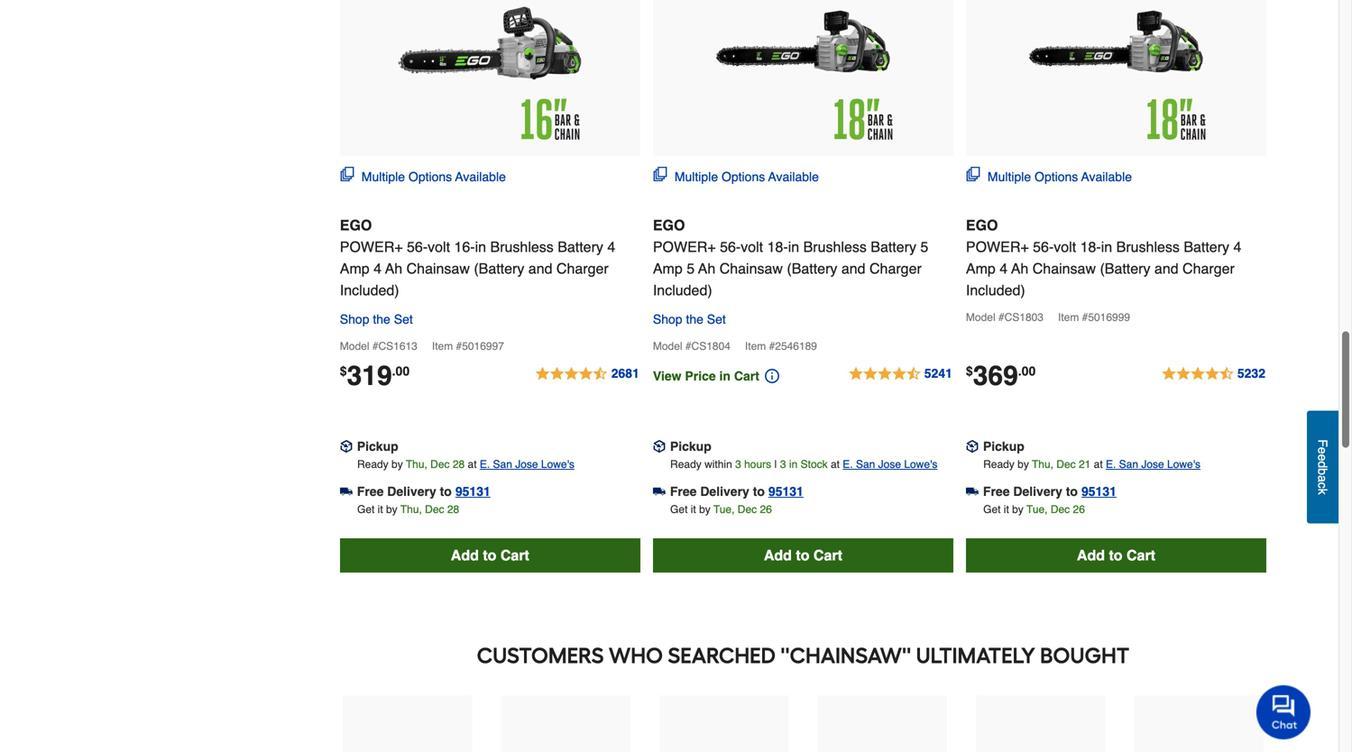 Task type: vqa. For each thing, say whether or not it's contained in the screenshot.
the leftmost $ 3 .98
no



Task type: locate. For each thing, give the bounding box(es) containing it.
2 horizontal spatial brushless
[[1116, 238, 1180, 255]]

amp up model # cs1613
[[340, 260, 370, 277]]

1 vertical spatial 5
[[687, 260, 695, 277]]

1 .00 from the left
[[392, 364, 410, 378]]

3 available from the left
[[1081, 169, 1132, 184]]

2 horizontal spatial (battery
[[1100, 260, 1150, 277]]

0 horizontal spatial e.
[[480, 458, 490, 471]]

1 horizontal spatial ego
[[653, 217, 685, 233]]

0 horizontal spatial amp
[[340, 260, 370, 277]]

tue, down ready by thu, dec 21 at e. san jose lowe's
[[1026, 503, 1048, 516]]

1 horizontal spatial included)
[[653, 282, 712, 298]]

shop the set up "model # cs1804"
[[653, 312, 726, 326]]

included) inside ego power+ 56-volt 18-in brushless battery 5 amp 5 ah chainsaw (battery and charger included)
[[653, 282, 712, 298]]

power+ inside ego power+ 56-volt 18-in brushless battery 4 amp 4 ah chainsaw (battery and charger included)
[[966, 238, 1029, 255]]

1 horizontal spatial 26
[[1073, 503, 1085, 516]]

2 .00 from the left
[[1018, 364, 1036, 378]]

volt inside ego power+ 56-volt 16-in brushless battery 4 amp 4 ah chainsaw (battery and charger included)
[[428, 238, 450, 255]]

k
[[1315, 488, 1330, 495]]

2 shop the set link from the left
[[653, 308, 726, 330]]

model for ego power+ 56-volt 18-in brushless battery 5 amp 5 ah chainsaw (battery and charger included)
[[653, 340, 682, 353]]

26 down 21
[[1073, 503, 1085, 516]]

95131 button for 21
[[1081, 482, 1117, 500]]

1 horizontal spatial (battery
[[787, 260, 837, 277]]

2 horizontal spatial free delivery to 95131
[[983, 484, 1117, 499]]

battery inside ego power+ 56-volt 18-in brushless battery 4 amp 4 ah chainsaw (battery and charger included)
[[1184, 238, 1229, 255]]

item #2546189
[[745, 340, 817, 353]]

available up 16- in the left top of the page
[[455, 169, 506, 184]]

95131 for 28
[[455, 484, 490, 499]]

2 95131 from the left
[[768, 484, 804, 499]]

2 multiple from the left
[[675, 169, 718, 184]]

in inside ego power+ 56-volt 18-in brushless battery 4 amp 4 ah chainsaw (battery and charger included)
[[1101, 238, 1112, 255]]

2 get it by tue, dec 26 from the left
[[983, 503, 1085, 516]]

0 horizontal spatial multiple options available
[[361, 169, 506, 184]]

power+ for power+ 56-volt 16-in brushless battery 4 amp 4 ah chainsaw (battery and charger included)
[[340, 238, 403, 255]]

(battery up #5016999
[[1100, 260, 1150, 277]]

3 at from the left
[[1094, 458, 1103, 471]]

thu, for thu, dec 28
[[406, 458, 427, 471]]

95131 down ready by thu, dec 28 at e. san jose lowe's
[[455, 484, 490, 499]]

2 horizontal spatial get
[[983, 503, 1001, 516]]

included) for power+ 56-volt 18-in brushless battery 5 amp 5 ah chainsaw (battery and charger included)
[[653, 282, 712, 298]]

by down ready by thu, dec 28 at e. san jose lowe's
[[386, 503, 397, 516]]

volt inside ego power+ 56-volt 18-in brushless battery 5 amp 5 ah chainsaw (battery and charger included)
[[741, 238, 763, 255]]

0 horizontal spatial san
[[493, 458, 512, 471]]

1 horizontal spatial amp
[[653, 260, 683, 277]]

by up get it by thu, dec 28
[[391, 458, 403, 471]]

1 brushless from the left
[[490, 238, 554, 255]]

2 horizontal spatial jose
[[1141, 458, 1164, 471]]

1 horizontal spatial pickup image
[[966, 440, 979, 453]]

included) inside ego power+ 56-volt 16-in brushless battery 4 amp 4 ah chainsaw (battery and charger included)
[[340, 282, 399, 298]]

2 95131 button from the left
[[768, 482, 804, 500]]

1 horizontal spatial charger
[[869, 260, 922, 277]]

power+ inside ego power+ 56-volt 16-in brushless battery 4 amp 4 ah chainsaw (battery and charger included)
[[340, 238, 403, 255]]

0 horizontal spatial e. san jose lowe's button
[[480, 455, 574, 473]]

1 horizontal spatial brushless
[[803, 238, 867, 255]]

2 add to cart button from the left
[[653, 538, 953, 573]]

1 horizontal spatial san
[[856, 458, 875, 471]]

1 the from the left
[[373, 312, 390, 326]]

1 horizontal spatial add to cart button
[[653, 538, 953, 573]]

a
[[1315, 475, 1330, 482]]

2 add from the left
[[764, 547, 792, 564]]

e.
[[480, 458, 490, 471], [843, 458, 853, 471], [1106, 458, 1116, 471]]

dec down the hours
[[738, 503, 757, 516]]

battery
[[558, 238, 603, 255], [871, 238, 916, 255], [1184, 238, 1229, 255]]

dec up get it by thu, dec 28
[[430, 458, 450, 471]]

0 horizontal spatial delivery
[[387, 484, 436, 499]]

get it by tue, dec 26 down the within
[[670, 503, 772, 516]]

it for ready within 3 hours | 3 in stock at e. san jose lowe's
[[691, 503, 696, 516]]

shop the set
[[340, 312, 413, 326], [653, 312, 726, 326]]

1 95131 button from the left
[[455, 482, 490, 500]]

get it by tue, dec 26 down 21
[[983, 503, 1085, 516]]

(battery for power+ 56-volt 18-in brushless battery 4 amp 4 ah chainsaw (battery and charger included)
[[1100, 260, 1150, 277]]

by
[[391, 458, 403, 471], [1018, 458, 1029, 471], [386, 503, 397, 516], [699, 503, 711, 516], [1012, 503, 1024, 516]]

delivery down the within
[[700, 484, 749, 499]]

battery inside ego power+ 56-volt 16-in brushless battery 4 amp 4 ah chainsaw (battery and charger included)
[[558, 238, 603, 255]]

1 horizontal spatial e.
[[843, 458, 853, 471]]

1 add to cart from the left
[[451, 547, 529, 564]]

2 brushless from the left
[[803, 238, 867, 255]]

1 95131 from the left
[[455, 484, 490, 499]]

charger for power+ 56-volt 18-in brushless battery 5 amp 5 ah chainsaw (battery and charger included)
[[869, 260, 922, 277]]

(battery up #2546189
[[787, 260, 837, 277]]

delivery down ready by thu, dec 21 at e. san jose lowe's
[[1013, 484, 1062, 499]]

pickup image for ready by thu, dec 21 at e. san jose lowe's
[[966, 440, 979, 453]]

1 e. from the left
[[480, 458, 490, 471]]

ready up get it by thu, dec 28
[[357, 458, 388, 471]]

get it by tue, dec 26 for within
[[670, 503, 772, 516]]

2 horizontal spatial volt
[[1054, 238, 1076, 255]]

(battery inside ego power+ 56-volt 16-in brushless battery 4 amp 4 ah chainsaw (battery and charger included)
[[474, 260, 524, 277]]

pickup down the $ 369 .00
[[983, 439, 1024, 454]]

$ inside the $ 369 .00
[[966, 364, 973, 378]]

1 ego from the left
[[340, 217, 372, 233]]

2 delivery from the left
[[700, 484, 749, 499]]

item #5016997 button
[[432, 337, 515, 359]]

2 and from the left
[[841, 260, 865, 277]]

get for ready by thu, dec 28 at e. san jose lowe's
[[357, 503, 375, 516]]

brushless inside ego power+ 56-volt 18-in brushless battery 4 amp 4 ah chainsaw (battery and charger included)
[[1116, 238, 1180, 255]]

available for second the multiple options available link from the right
[[768, 169, 819, 184]]

shop the set link
[[340, 308, 413, 330], [653, 308, 726, 330]]

2 horizontal spatial add to cart
[[1077, 547, 1155, 564]]

95131 down ready by thu, dec 21 at e. san jose lowe's
[[1081, 484, 1117, 499]]

1 horizontal spatial item
[[745, 340, 766, 353]]

ego inside ego power+ 56-volt 16-in brushless battery 4 amp 4 ah chainsaw (battery and charger included)
[[340, 217, 372, 233]]

2 56- from the left
[[720, 238, 741, 255]]

in inside ego power+ 56-volt 18-in brushless battery 5 amp 5 ah chainsaw (battery and charger included)
[[788, 238, 799, 255]]

0 horizontal spatial multiple options available link
[[340, 167, 506, 186]]

add to cart button
[[340, 538, 640, 573], [653, 538, 953, 573], [966, 538, 1266, 573]]

1 available from the left
[[455, 169, 506, 184]]

truck filled image
[[653, 485, 666, 498], [966, 485, 979, 498]]

thu, left 21
[[1032, 458, 1053, 471]]

1 18- from the left
[[767, 238, 788, 255]]

free delivery to 95131 up get it by thu, dec 28
[[357, 484, 490, 499]]

dec down ready by thu, dec 28 at e. san jose lowe's
[[425, 503, 444, 516]]

3 jose from the left
[[1141, 458, 1164, 471]]

# up the $ 369 .00
[[998, 311, 1004, 324]]

#2546189
[[769, 340, 817, 353]]

0 horizontal spatial chainsaw
[[406, 260, 470, 277]]

chainsaw inside ego power+ 56-volt 16-in brushless battery 4 amp 4 ah chainsaw (battery and charger included)
[[406, 260, 470, 277]]

1 pickup image from the left
[[653, 440, 666, 453]]

18- inside ego power+ 56-volt 18-in brushless battery 4 amp 4 ah chainsaw (battery and charger included)
[[1080, 238, 1101, 255]]

2 horizontal spatial 95131
[[1081, 484, 1117, 499]]

3 battery from the left
[[1184, 238, 1229, 255]]

and for ego power+ 56-volt 16-in brushless battery 4 amp 4 ah chainsaw (battery and charger included)
[[528, 260, 552, 277]]

2 horizontal spatial add to cart button
[[966, 538, 1266, 573]]

0 horizontal spatial pickup image
[[653, 440, 666, 453]]

95131 down | at the right bottom
[[768, 484, 804, 499]]

(battery for power+ 56-volt 16-in brushless battery 4 amp 4 ah chainsaw (battery and charger included)
[[474, 260, 524, 277]]

chainsaw down 16- in the left top of the page
[[406, 260, 470, 277]]

included) up model # cs1803
[[966, 282, 1025, 298]]

ah up cs1613
[[385, 260, 402, 277]]

2 horizontal spatial ah
[[1011, 260, 1028, 277]]

95131 button down ready by thu, dec 28 at e. san jose lowe's
[[455, 482, 490, 500]]

lowe's
[[541, 458, 574, 471], [904, 458, 937, 471], [1167, 458, 1201, 471]]

thu,
[[406, 458, 427, 471], [1032, 458, 1053, 471], [400, 503, 422, 516]]

3 95131 from the left
[[1081, 484, 1117, 499]]

chat invite button image
[[1256, 685, 1311, 740]]

jose
[[515, 458, 538, 471], [878, 458, 901, 471], [1141, 458, 1164, 471]]

0 horizontal spatial it
[[378, 503, 383, 516]]

free delivery to 95131 down the within
[[670, 484, 804, 499]]

shop the set link up model # cs1613
[[340, 308, 413, 330]]

3 delivery from the left
[[1013, 484, 1062, 499]]

1 get it by tue, dec 26 from the left
[[670, 503, 772, 516]]

item
[[1058, 311, 1079, 324], [432, 340, 453, 353], [745, 340, 766, 353]]

charger for power+ 56-volt 18-in brushless battery 4 amp 4 ah chainsaw (battery and charger included)
[[1183, 260, 1235, 277]]

(battery for power+ 56-volt 18-in brushless battery 5 amp 5 ah chainsaw (battery and charger included)
[[787, 260, 837, 277]]

amp
[[340, 260, 370, 277], [653, 260, 683, 277], [966, 260, 996, 277]]

view
[[653, 369, 681, 383]]

1 56- from the left
[[407, 238, 428, 255]]

0 horizontal spatial charger
[[556, 260, 609, 277]]

1 4.5 stars image from the left
[[535, 363, 640, 385]]

available
[[455, 169, 506, 184], [768, 169, 819, 184], [1081, 169, 1132, 184]]

0 horizontal spatial included)
[[340, 282, 399, 298]]

0 horizontal spatial the
[[373, 312, 390, 326]]

1 get from the left
[[357, 503, 375, 516]]

1 horizontal spatial shop the set link
[[653, 308, 726, 330]]

customers who searched ''chainsaw'' ultimately bought heading
[[341, 638, 1265, 674]]

3 ready from the left
[[983, 458, 1015, 471]]

0 horizontal spatial jose
[[515, 458, 538, 471]]

jose for ready by thu, dec 28 at e. san jose lowe's
[[515, 458, 538, 471]]

charger inside ego power+ 56-volt 18-in brushless battery 5 amp 5 ah chainsaw (battery and charger included)
[[869, 260, 922, 277]]

ready left 21
[[983, 458, 1015, 471]]

56- inside ego power+ 56-volt 18-in brushless battery 5 amp 5 ah chainsaw (battery and charger included)
[[720, 238, 741, 255]]

e up b
[[1315, 454, 1330, 461]]

1 horizontal spatial ah
[[698, 260, 715, 277]]

1 horizontal spatial 4.5 stars image
[[848, 363, 953, 385]]

0 horizontal spatial shop
[[340, 312, 369, 326]]

multiple options available link
[[340, 167, 506, 186], [653, 167, 819, 186], [966, 167, 1132, 186]]

by left 21
[[1018, 458, 1029, 471]]

charger inside ego power+ 56-volt 18-in brushless battery 4 amp 4 ah chainsaw (battery and charger included)
[[1183, 260, 1235, 277]]

1 pickup from the left
[[357, 439, 398, 454]]

56- inside ego power+ 56-volt 18-in brushless battery 4 amp 4 ah chainsaw (battery and charger included)
[[1033, 238, 1054, 255]]

0 horizontal spatial 95131 button
[[455, 482, 490, 500]]

san for get it by thu, dec 28
[[493, 458, 512, 471]]

delivery
[[387, 484, 436, 499], [700, 484, 749, 499], [1013, 484, 1062, 499]]

1 horizontal spatial tue,
[[1026, 503, 1048, 516]]

san
[[493, 458, 512, 471], [856, 458, 875, 471], [1119, 458, 1138, 471]]

model
[[966, 311, 995, 324], [340, 340, 369, 353], [653, 340, 682, 353]]

1 horizontal spatial pickup
[[670, 439, 711, 454]]

0 horizontal spatial battery
[[558, 238, 603, 255]]

5241
[[924, 366, 952, 381]]

1 and from the left
[[528, 260, 552, 277]]

and
[[528, 260, 552, 277], [841, 260, 865, 277], [1154, 260, 1178, 277]]

pickup image down view
[[653, 440, 666, 453]]

ah inside ego power+ 56-volt 18-in brushless battery 4 amp 4 ah chainsaw (battery and charger included)
[[1011, 260, 1028, 277]]

dec down ready by thu, dec 21 at e. san jose lowe's
[[1051, 503, 1070, 516]]

0 horizontal spatial shop the set link
[[340, 308, 413, 330]]

brushless inside ego power+ 56-volt 18-in brushless battery 5 amp 5 ah chainsaw (battery and charger included)
[[803, 238, 867, 255]]

1 horizontal spatial get it by tue, dec 26
[[983, 503, 1085, 516]]

pickup for ready by thu, dec 28 at e. san jose lowe's
[[357, 439, 398, 454]]

2 options from the left
[[722, 169, 765, 184]]

95131 button
[[455, 482, 490, 500], [768, 482, 804, 500], [1081, 482, 1117, 500]]

pickup right pickup icon
[[357, 439, 398, 454]]

cs1613
[[378, 340, 417, 353]]

95131 button for |
[[768, 482, 804, 500]]

1 horizontal spatial shop the set
[[653, 312, 726, 326]]

18- inside ego power+ 56-volt 18-in brushless battery 5 amp 5 ah chainsaw (battery and charger included)
[[767, 238, 788, 255]]

2 get from the left
[[670, 503, 688, 516]]

2 horizontal spatial add
[[1077, 547, 1105, 564]]

volt inside ego power+ 56-volt 18-in brushless battery 4 amp 4 ah chainsaw (battery and charger included)
[[1054, 238, 1076, 255]]

#
[[998, 311, 1004, 324], [372, 340, 378, 353], [685, 340, 691, 353]]

(battery inside ego power+ 56-volt 18-in brushless battery 5 amp 5 ah chainsaw (battery and charger included)
[[787, 260, 837, 277]]

customers who searched ''chainsaw'' ultimately bought
[[477, 643, 1129, 669]]

2 horizontal spatial item
[[1058, 311, 1079, 324]]

multiple options available
[[361, 169, 506, 184], [675, 169, 819, 184], [988, 169, 1132, 184]]

chainsaw inside ego power+ 56-volt 18-in brushless battery 4 amp 4 ah chainsaw (battery and charger included)
[[1033, 260, 1096, 277]]

1 horizontal spatial multiple
[[675, 169, 718, 184]]

1 horizontal spatial ready
[[670, 458, 701, 471]]

3 56- from the left
[[1033, 238, 1054, 255]]

e. for get it by tue, dec 26
[[1106, 458, 1116, 471]]

$ right 5241
[[966, 364, 973, 378]]

f e e d b a c k
[[1315, 439, 1330, 495]]

free delivery to 95131 down 21
[[983, 484, 1117, 499]]

4.5 stars image containing 2681
[[535, 363, 640, 385]]

1 chainsaw from the left
[[406, 260, 470, 277]]

shop up model # cs1613
[[340, 312, 369, 326]]

1 horizontal spatial at
[[831, 458, 840, 471]]

by down ready by thu, dec 21 at e. san jose lowe's
[[1012, 503, 1024, 516]]

26 for dec
[[1073, 503, 1085, 516]]

0 horizontal spatial brushless
[[490, 238, 554, 255]]

2 shop the set from the left
[[653, 312, 726, 326]]

2 ready from the left
[[670, 458, 701, 471]]

item left #5016997
[[432, 340, 453, 353]]

2 4.5 stars image from the left
[[848, 363, 953, 385]]

1 horizontal spatial it
[[691, 503, 696, 516]]

ego inside ego power+ 56-volt 18-in brushless battery 4 amp 4 ah chainsaw (battery and charger included)
[[966, 217, 998, 233]]

26
[[760, 503, 772, 516], [1073, 503, 1085, 516]]

model # cs1803
[[966, 311, 1044, 324]]

available up ego power+ 56-volt 18-in brushless battery 4 amp 4 ah chainsaw (battery and charger included)
[[1081, 169, 1132, 184]]

1 horizontal spatial volt
[[741, 238, 763, 255]]

2 26 from the left
[[1073, 503, 1085, 516]]

volt
[[428, 238, 450, 255], [741, 238, 763, 255], [1054, 238, 1076, 255]]

pickup up the within
[[670, 439, 711, 454]]

3 right | at the right bottom
[[780, 458, 786, 471]]

2 truck filled image from the left
[[966, 485, 979, 498]]

searched
[[668, 643, 776, 669]]

2 power+ from the left
[[653, 238, 716, 255]]

3 add from the left
[[1077, 547, 1105, 564]]

2 free from the left
[[670, 484, 697, 499]]

1 horizontal spatial delivery
[[700, 484, 749, 499]]

0 horizontal spatial $
[[340, 364, 347, 378]]

ego
[[340, 217, 372, 233], [653, 217, 685, 233], [966, 217, 998, 233]]

2 horizontal spatial san
[[1119, 458, 1138, 471]]

ego for ego power+ 56-volt 16-in brushless battery 4 amp 4 ah chainsaw (battery and charger included)
[[340, 217, 372, 233]]

0 horizontal spatial free
[[357, 484, 384, 499]]

item for power+ 56-volt 18-in brushless battery 5 amp 5 ah chainsaw (battery and charger included)
[[745, 340, 766, 353]]

$ inside the $ 319 .00
[[340, 364, 347, 378]]

and inside ego power+ 56-volt 16-in brushless battery 4 amp 4 ah chainsaw (battery and charger included)
[[528, 260, 552, 277]]

0 horizontal spatial pickup
[[357, 439, 398, 454]]

2 horizontal spatial chainsaw
[[1033, 260, 1096, 277]]

1 tue, from the left
[[713, 503, 735, 516]]

2 it from the left
[[691, 503, 696, 516]]

1 shop from the left
[[340, 312, 369, 326]]

ego for ego power+ 56-volt 18-in brushless battery 4 amp 4 ah chainsaw (battery and charger included)
[[966, 217, 998, 233]]

truck filled image for ready by thu, dec 21 at e. san jose lowe's
[[966, 485, 979, 498]]

item for power+ 56-volt 16-in brushless battery 4 amp 4 ah chainsaw (battery and charger included)
[[432, 340, 453, 353]]

1 horizontal spatial 56-
[[720, 238, 741, 255]]

model up view
[[653, 340, 682, 353]]

2 lowe's from the left
[[904, 458, 937, 471]]

chainsaw for power+ 56-volt 18-in brushless battery 5 amp 5 ah chainsaw (battery and charger included)
[[719, 260, 783, 277]]

view price in cart
[[653, 369, 759, 383]]

# for power+ 56-volt 16-in brushless battery 4 amp 4 ah chainsaw (battery and charger included)
[[372, 340, 378, 353]]

1 truck filled image from the left
[[653, 485, 666, 498]]

tue, down the within
[[713, 503, 735, 516]]

model left cs1803
[[966, 311, 995, 324]]

the
[[373, 312, 390, 326], [686, 312, 703, 326]]

2 horizontal spatial lowe's
[[1167, 458, 1201, 471]]

e
[[1315, 447, 1330, 454], [1315, 454, 1330, 461]]

f e e d b a c k button
[[1307, 411, 1338, 523]]

$ for 319
[[340, 364, 347, 378]]

volt for power+ 56-volt 18-in brushless battery 4 amp 4 ah chainsaw (battery and charger included)
[[1054, 238, 1076, 255]]

# up price
[[685, 340, 691, 353]]

(battery down 16- in the left top of the page
[[474, 260, 524, 277]]

2 horizontal spatial 95131 button
[[1081, 482, 1117, 500]]

included) up "model # cs1804"
[[653, 282, 712, 298]]

set up cs1613
[[394, 312, 413, 326]]

power+ inside ego power+ 56-volt 18-in brushless battery 5 amp 5 ah chainsaw (battery and charger included)
[[653, 238, 716, 255]]

included) up model # cs1613
[[340, 282, 399, 298]]

1 ah from the left
[[385, 260, 402, 277]]

in
[[475, 238, 486, 255], [788, 238, 799, 255], [1101, 238, 1112, 255], [719, 369, 731, 383], [789, 458, 798, 471]]

2 free delivery to 95131 from the left
[[670, 484, 804, 499]]

3 e. from the left
[[1106, 458, 1116, 471]]

brushless inside ego power+ 56-volt 16-in brushless battery 4 amp 4 ah chainsaw (battery and charger included)
[[490, 238, 554, 255]]

multiple
[[361, 169, 405, 184], [675, 169, 718, 184], [988, 169, 1031, 184]]

3 get from the left
[[983, 503, 1001, 516]]

3 ah from the left
[[1011, 260, 1028, 277]]

95131 button down | at the right bottom
[[768, 482, 804, 500]]

info image
[[765, 369, 779, 383]]

set up cs1804
[[707, 312, 726, 326]]

at for get it by thu, dec 28
[[468, 458, 477, 471]]

0 horizontal spatial 4.5 stars image
[[535, 363, 640, 385]]

0 horizontal spatial lowe's
[[541, 458, 574, 471]]

1 horizontal spatial and
[[841, 260, 865, 277]]

0 horizontal spatial at
[[468, 458, 477, 471]]

to
[[440, 484, 452, 499], [753, 484, 765, 499], [1066, 484, 1078, 499], [483, 547, 496, 564], [796, 547, 809, 564], [1109, 547, 1123, 564]]

2 shop from the left
[[653, 312, 682, 326]]

28
[[453, 458, 465, 471], [447, 503, 459, 516]]

3 multiple options available link from the left
[[966, 167, 1132, 186]]

model up 319
[[340, 340, 369, 353]]

dec left 21
[[1056, 458, 1076, 471]]

3 included) from the left
[[966, 282, 1025, 298]]

2 tue, from the left
[[1026, 503, 1048, 516]]

56- inside ego power+ 56-volt 16-in brushless battery 4 amp 4 ah chainsaw (battery and charger included)
[[407, 238, 428, 255]]

0 horizontal spatial 26
[[760, 503, 772, 516]]

amp up "model # cs1804"
[[653, 260, 683, 277]]

available up ego power+ 56-volt 18-in brushless battery 5 amp 5 ah chainsaw (battery and charger included)
[[768, 169, 819, 184]]

item inside "button"
[[1058, 311, 1079, 324]]

2 horizontal spatial multiple options available link
[[966, 167, 1132, 186]]

in for power+ 56-volt 16-in brushless battery 4 amp 4 ah chainsaw (battery and charger included)
[[475, 238, 486, 255]]

2 horizontal spatial multiple options available
[[988, 169, 1132, 184]]

charger for power+ 56-volt 16-in brushless battery 4 amp 4 ah chainsaw (battery and charger included)
[[556, 260, 609, 277]]

pickup
[[357, 439, 398, 454], [670, 439, 711, 454], [983, 439, 1024, 454]]

free delivery to 95131
[[357, 484, 490, 499], [670, 484, 804, 499], [983, 484, 1117, 499]]

at
[[468, 458, 477, 471], [831, 458, 840, 471], [1094, 458, 1103, 471]]

1 horizontal spatial add to cart
[[764, 547, 842, 564]]

the up "model # cs1804"
[[686, 312, 703, 326]]

56- for power+ 56-volt 16-in brushless battery 4 amp 4 ah chainsaw (battery and charger included)
[[407, 238, 428, 255]]

included) for power+ 56-volt 18-in brushless battery 4 amp 4 ah chainsaw (battery and charger included)
[[966, 282, 1025, 298]]

5
[[920, 238, 928, 255], [687, 260, 695, 277]]

3 free delivery to 95131 from the left
[[983, 484, 1117, 499]]

18-
[[767, 238, 788, 255], [1080, 238, 1101, 255]]

1 san from the left
[[493, 458, 512, 471]]

3 san from the left
[[1119, 458, 1138, 471]]

get
[[357, 503, 375, 516], [670, 503, 688, 516], [983, 503, 1001, 516]]

charger inside ego power+ 56-volt 16-in brushless battery 4 amp 4 ah chainsaw (battery and charger included)
[[556, 260, 609, 277]]

chainsaw up item #2546189
[[719, 260, 783, 277]]

get it by tue, dec 26
[[670, 503, 772, 516], [983, 503, 1085, 516]]

.00 inside the $ 369 .00
[[1018, 364, 1036, 378]]

pickup image down 369 at the right of page
[[966, 440, 979, 453]]

3 charger from the left
[[1183, 260, 1235, 277]]

the up model # cs1613
[[373, 312, 390, 326]]

28 down ready by thu, dec 28 at e. san jose lowe's
[[447, 503, 459, 516]]

3 95131 button from the left
[[1081, 482, 1117, 500]]

who
[[609, 643, 663, 669]]

battery inside ego power+ 56-volt 18-in brushless battery 5 amp 5 ah chainsaw (battery and charger included)
[[871, 238, 916, 255]]

95131
[[455, 484, 490, 499], [768, 484, 804, 499], [1081, 484, 1117, 499]]

2 e. san jose lowe's button from the left
[[843, 455, 937, 473]]

chainsaw up item #5016999
[[1033, 260, 1096, 277]]

2 pickup from the left
[[670, 439, 711, 454]]

pickup image
[[653, 440, 666, 453], [966, 440, 979, 453]]

tue,
[[713, 503, 735, 516], [1026, 503, 1048, 516]]

it for ready by thu, dec 28 at e. san jose lowe's
[[378, 503, 383, 516]]

c
[[1315, 482, 1330, 488]]

in for power+ 56-volt 18-in brushless battery 4 amp 4 ah chainsaw (battery and charger included)
[[1101, 238, 1112, 255]]

0 vertical spatial 5
[[920, 238, 928, 255]]

.00
[[392, 364, 410, 378], [1018, 364, 1036, 378]]

95131 button for 28
[[455, 482, 490, 500]]

by for ready by thu, dec 21 at e. san jose lowe's
[[1012, 503, 1024, 516]]

free delivery to 95131 for 3 hours
[[670, 484, 804, 499]]

ego inside ego power+ 56-volt 18-in brushless battery 5 amp 5 ah chainsaw (battery and charger included)
[[653, 217, 685, 233]]

ah for ego power+ 56-volt 18-in brushless battery 5 amp 5 ah chainsaw (battery and charger included)
[[698, 260, 715, 277]]

# for power+ 56-volt 18-in brushless battery 5 amp 5 ah chainsaw (battery and charger included)
[[685, 340, 691, 353]]

3 add to cart button from the left
[[966, 538, 1266, 573]]

1 horizontal spatial free
[[670, 484, 697, 499]]

battery for power+ 56-volt 18-in brushless battery 5 amp 5 ah chainsaw (battery and charger included)
[[871, 238, 916, 255]]

delivery up get it by thu, dec 28
[[387, 484, 436, 499]]

0 horizontal spatial 3
[[735, 458, 741, 471]]

free delivery to 95131 for thu, dec 28
[[357, 484, 490, 499]]

95131 button down ready by thu, dec 21 at e. san jose lowe's
[[1081, 482, 1117, 500]]

2681
[[611, 366, 639, 381]]

ready
[[357, 458, 388, 471], [670, 458, 701, 471], [983, 458, 1015, 471]]

# up actual price $319.00 element
[[372, 340, 378, 353]]

.00 inside the $ 319 .00
[[392, 364, 410, 378]]

dec for ready by thu, dec 21 at e. san jose lowe's
[[1051, 503, 1070, 516]]

2 available from the left
[[768, 169, 819, 184]]

1 e. san jose lowe's button from the left
[[480, 455, 574, 473]]

1 horizontal spatial shop
[[653, 312, 682, 326]]

1 horizontal spatial add
[[764, 547, 792, 564]]

delivery for thu, dec 28
[[387, 484, 436, 499]]

2 horizontal spatial included)
[[966, 282, 1025, 298]]

ready for ready within 3 hours | 3 in stock at e. san jose lowe's
[[670, 458, 701, 471]]

3 and from the left
[[1154, 260, 1178, 277]]

1 set from the left
[[394, 312, 413, 326]]

chainsaw
[[406, 260, 470, 277], [719, 260, 783, 277], [1033, 260, 1096, 277]]

2 volt from the left
[[741, 238, 763, 255]]

1 e from the top
[[1315, 447, 1330, 454]]

4.5 stars image containing 5232
[[1161, 363, 1266, 385]]

shop
[[340, 312, 369, 326], [653, 312, 682, 326]]

truck filled image for ready within 3 hours | 3 in stock at e. san jose lowe's
[[653, 485, 666, 498]]

3 chainsaw from the left
[[1033, 260, 1096, 277]]

1 shop the set from the left
[[340, 312, 413, 326]]

1 at from the left
[[468, 458, 477, 471]]

customers
[[477, 643, 604, 669]]

amp up model # cs1803
[[966, 260, 996, 277]]

2 horizontal spatial pickup
[[983, 439, 1024, 454]]

ah up cs1803
[[1011, 260, 1028, 277]]

1 volt from the left
[[428, 238, 450, 255]]

item up "info" icon
[[745, 340, 766, 353]]

power+
[[340, 238, 403, 255], [653, 238, 716, 255], [966, 238, 1029, 255]]

dec
[[430, 458, 450, 471], [1056, 458, 1076, 471], [425, 503, 444, 516], [738, 503, 757, 516], [1051, 503, 1070, 516]]

0 horizontal spatial item
[[432, 340, 453, 353]]

0 horizontal spatial 5
[[687, 260, 695, 277]]

charger
[[556, 260, 609, 277], [869, 260, 922, 277], [1183, 260, 1235, 277]]

26 down the hours
[[760, 503, 772, 516]]

shop up "model # cs1804"
[[653, 312, 682, 326]]

amp for power+ 56-volt 16-in brushless battery 4 amp 4 ah chainsaw (battery and charger included)
[[340, 260, 370, 277]]

shop the set link up "model # cs1804"
[[653, 308, 726, 330]]

2 horizontal spatial e.
[[1106, 458, 1116, 471]]

1 it from the left
[[378, 503, 383, 516]]

(battery
[[474, 260, 524, 277], [787, 260, 837, 277], [1100, 260, 1150, 277]]

1 horizontal spatial lowe's
[[904, 458, 937, 471]]

ah up cs1804
[[698, 260, 715, 277]]

and inside ego power+ 56-volt 18-in brushless battery 5 amp 5 ah chainsaw (battery and charger included)
[[841, 260, 865, 277]]

0 horizontal spatial shop the set
[[340, 312, 413, 326]]

in inside ego power+ 56-volt 16-in brushless battery 4 amp 4 ah chainsaw (battery and charger included)
[[475, 238, 486, 255]]

1 horizontal spatial set
[[707, 312, 726, 326]]

ready within 3 hours | 3 in stock at e. san jose lowe's
[[670, 458, 937, 471]]

2 ah from the left
[[698, 260, 715, 277]]

free
[[357, 484, 384, 499], [670, 484, 697, 499], [983, 484, 1010, 499]]

1 horizontal spatial e. san jose lowe's button
[[843, 455, 937, 473]]

price
[[685, 369, 716, 383]]

1 amp from the left
[[340, 260, 370, 277]]

(battery inside ego power+ 56-volt 18-in brushless battery 4 amp 4 ah chainsaw (battery and charger included)
[[1100, 260, 1150, 277]]

delivery for thu, dec 21
[[1013, 484, 1062, 499]]

cart
[[734, 369, 759, 383], [500, 547, 529, 564], [813, 547, 842, 564], [1127, 547, 1155, 564]]

95131 for |
[[768, 484, 804, 499]]

ready for ready by thu, dec 28 at e. san jose lowe's
[[357, 458, 388, 471]]

0 horizontal spatial multiple
[[361, 169, 405, 184]]

1 battery from the left
[[558, 238, 603, 255]]

4.5 stars image
[[535, 363, 640, 385], [848, 363, 953, 385], [1161, 363, 1266, 385]]

1 free delivery to 95131 from the left
[[357, 484, 490, 499]]

amp inside ego power+ 56-volt 16-in brushless battery 4 amp 4 ah chainsaw (battery and charger included)
[[340, 260, 370, 277]]

28 up get it by thu, dec 28
[[453, 458, 465, 471]]

pickup for ready within 3 hours | 3 in stock at e. san jose lowe's
[[670, 439, 711, 454]]

volt for power+ 56-volt 18-in brushless battery 5 amp 5 ah chainsaw (battery and charger included)
[[741, 238, 763, 255]]

cs1804
[[691, 340, 731, 353]]

chainsaw for power+ 56-volt 18-in brushless battery 4 amp 4 ah chainsaw (battery and charger included)
[[1033, 260, 1096, 277]]

shop the set up model # cs1613
[[340, 312, 413, 326]]

set
[[394, 312, 413, 326], [707, 312, 726, 326]]

ah inside ego power+ 56-volt 16-in brushless battery 4 amp 4 ah chainsaw (battery and charger included)
[[385, 260, 402, 277]]

1 ready from the left
[[357, 458, 388, 471]]

chainsaw for power+ 56-volt 16-in brushless battery 4 amp 4 ah chainsaw (battery and charger included)
[[406, 260, 470, 277]]

0 horizontal spatial add
[[451, 547, 479, 564]]

3 (battery from the left
[[1100, 260, 1150, 277]]

by for ready within 3 hours | 3 in stock at e. san jose lowe's
[[699, 503, 711, 516]]

3 left the hours
[[735, 458, 741, 471]]

by down the within
[[699, 503, 711, 516]]

.00 down cs1803
[[1018, 364, 1036, 378]]

shop for ego power+ 56-volt 16-in brushless battery 4 amp 4 ah chainsaw (battery and charger included)
[[340, 312, 369, 326]]

3 pickup from the left
[[983, 439, 1024, 454]]

amp inside ego power+ 56-volt 18-in brushless battery 4 amp 4 ah chainsaw (battery and charger included)
[[966, 260, 996, 277]]

it
[[378, 503, 383, 516], [691, 503, 696, 516], [1004, 503, 1009, 516]]

item left #5016999
[[1058, 311, 1079, 324]]

0 horizontal spatial power+
[[340, 238, 403, 255]]

4.5 stars image for 369
[[1161, 363, 1266, 385]]

$ down model # cs1613
[[340, 364, 347, 378]]

included) inside ego power+ 56-volt 18-in brushless battery 4 amp 4 ah chainsaw (battery and charger included)
[[966, 282, 1025, 298]]

and inside ego power+ 56-volt 18-in brushless battery 4 amp 4 ah chainsaw (battery and charger included)
[[1154, 260, 1178, 277]]

2 horizontal spatial 56-
[[1033, 238, 1054, 255]]

3 4.5 stars image from the left
[[1161, 363, 1266, 385]]

3 e. san jose lowe's button from the left
[[1106, 455, 1201, 473]]

ah inside ego power+ 56-volt 18-in brushless battery 5 amp 5 ah chainsaw (battery and charger included)
[[698, 260, 715, 277]]

ready left the within
[[670, 458, 701, 471]]

e up the d
[[1315, 447, 1330, 454]]

chainsaw inside ego power+ 56-volt 18-in brushless battery 5 amp 5 ah chainsaw (battery and charger included)
[[719, 260, 783, 277]]

2 horizontal spatial ego
[[966, 217, 998, 233]]

0 horizontal spatial get it by tue, dec 26
[[670, 503, 772, 516]]

thu, up get it by thu, dec 28
[[406, 458, 427, 471]]

2 horizontal spatial e. san jose lowe's button
[[1106, 455, 1201, 473]]

4.5 stars image for 319
[[535, 363, 640, 385]]

2 horizontal spatial options
[[1035, 169, 1078, 184]]

3
[[735, 458, 741, 471], [780, 458, 786, 471]]

0 horizontal spatial set
[[394, 312, 413, 326]]

shop for ego power+ 56-volt 18-in brushless battery 5 amp 5 ah chainsaw (battery and charger included)
[[653, 312, 682, 326]]

2 at from the left
[[831, 458, 840, 471]]

2 the from the left
[[686, 312, 703, 326]]

$
[[340, 364, 347, 378], [966, 364, 973, 378]]

amp inside ego power+ 56-volt 18-in brushless battery 5 amp 5 ah chainsaw (battery and charger included)
[[653, 260, 683, 277]]

1 charger from the left
[[556, 260, 609, 277]]

1 horizontal spatial chainsaw
[[719, 260, 783, 277]]

.00 down cs1613
[[392, 364, 410, 378]]



Task type: describe. For each thing, give the bounding box(es) containing it.
5232
[[1237, 366, 1265, 381]]

shop the set link for power+ 56-volt 18-in brushless battery 5 amp 5 ah chainsaw (battery and charger included)
[[653, 308, 726, 330]]

2 3 from the left
[[780, 458, 786, 471]]

1 add from the left
[[451, 547, 479, 564]]

volt for power+ 56-volt 16-in brushless battery 4 amp 4 ah chainsaw (battery and charger included)
[[428, 238, 450, 255]]

319
[[347, 360, 392, 391]]

available for 1st the multiple options available link
[[455, 169, 506, 184]]

the for 4
[[373, 312, 390, 326]]

3 add to cart from the left
[[1077, 547, 1155, 564]]

2 e from the top
[[1315, 454, 1330, 461]]

.00 for 369
[[1018, 364, 1036, 378]]

item #2546189 button
[[745, 337, 828, 359]]

''chainsaw''
[[781, 643, 911, 669]]

5241 button
[[848, 363, 953, 385]]

bought
[[1040, 643, 1129, 669]]

2 jose from the left
[[878, 458, 901, 471]]

model for ego power+ 56-volt 16-in brushless battery 4 amp 4 ah chainsaw (battery and charger included)
[[340, 340, 369, 353]]

by for ready by thu, dec 28 at e. san jose lowe's
[[386, 503, 397, 516]]

dec for ready within 3 hours | 3 in stock at e. san jose lowe's
[[738, 503, 757, 516]]

3 multiple from the left
[[988, 169, 1031, 184]]

1 vertical spatial 28
[[447, 503, 459, 516]]

pickup image for ready within 3 hours | 3 in stock at e. san jose lowe's
[[653, 440, 666, 453]]

item #5016999 button
[[1058, 308, 1141, 330]]

3 multiple options available from the left
[[988, 169, 1132, 184]]

hours
[[744, 458, 771, 471]]

56- for power+ 56-volt 18-in brushless battery 5 amp 5 ah chainsaw (battery and charger included)
[[720, 238, 741, 255]]

#5016999
[[1082, 311, 1130, 324]]

2681 button
[[535, 363, 640, 385]]

2 add to cart from the left
[[764, 547, 842, 564]]

ah for ego power+ 56-volt 18-in brushless battery 4 amp 4 ah chainsaw (battery and charger included)
[[1011, 260, 1028, 277]]

lowe's for ready by thu, dec 21 at e. san jose lowe's
[[1167, 458, 1201, 471]]

21
[[1079, 458, 1091, 471]]

free for ready within 3 hours | 3 in stock at e. san jose lowe's
[[670, 484, 697, 499]]

in for power+ 56-volt 18-in brushless battery 5 amp 5 ah chainsaw (battery and charger included)
[[788, 238, 799, 255]]

amp for power+ 56-volt 18-in brushless battery 5 amp 5 ah chainsaw (battery and charger included)
[[653, 260, 683, 277]]

2 multiple options available from the left
[[675, 169, 819, 184]]

and for ego power+ 56-volt 18-in brushless battery 4 amp 4 ah chainsaw (battery and charger included)
[[1154, 260, 1178, 277]]

set for 5
[[707, 312, 726, 326]]

18- for 5
[[767, 238, 788, 255]]

ready by thu, dec 28 at e. san jose lowe's
[[357, 458, 574, 471]]

free for ready by thu, dec 28 at e. san jose lowe's
[[357, 484, 384, 499]]

ego power+ 56-volt 18-in brushless battery 5 amp 5 ah chainsaw (battery and charger included)
[[653, 217, 928, 298]]

2 horizontal spatial #
[[998, 311, 1004, 324]]

1 options from the left
[[409, 169, 452, 184]]

5232 button
[[1161, 363, 1266, 385]]

view price in cart element
[[653, 363, 781, 390]]

at for get it by tue, dec 26
[[1094, 458, 1103, 471]]

$ for 369
[[966, 364, 973, 378]]

2 san from the left
[[856, 458, 875, 471]]

within
[[704, 458, 732, 471]]

4.5 stars image containing 5241
[[848, 363, 953, 385]]

.00 for 319
[[392, 364, 410, 378]]

thu, for thu, dec 21
[[1032, 458, 1053, 471]]

battery for power+ 56-volt 18-in brushless battery 4 amp 4 ah chainsaw (battery and charger included)
[[1184, 238, 1229, 255]]

95131 for 21
[[1081, 484, 1117, 499]]

power+ for power+ 56-volt 18-in brushless battery 5 amp 5 ah chainsaw (battery and charger included)
[[653, 238, 716, 255]]

56- for power+ 56-volt 18-in brushless battery 4 amp 4 ah chainsaw (battery and charger included)
[[1033, 238, 1054, 255]]

delivery for 3 hours
[[700, 484, 749, 499]]

e. san jose lowe's button for ready by thu, dec 28 at e. san jose lowe's
[[480, 455, 574, 473]]

set for 4
[[394, 312, 413, 326]]

tue, for within
[[713, 503, 735, 516]]

$ 369 .00
[[966, 360, 1036, 391]]

ego for ego power+ 56-volt 18-in brushless battery 5 amp 5 ah chainsaw (battery and charger included)
[[653, 217, 685, 233]]

pickup image
[[340, 440, 352, 453]]

battery for power+ 56-volt 16-in brushless battery 4 amp 4 ah chainsaw (battery and charger included)
[[558, 238, 603, 255]]

get it by tue, dec 26 for by
[[983, 503, 1085, 516]]

16-
[[454, 238, 475, 255]]

thu, down ready by thu, dec 28 at e. san jose lowe's
[[400, 503, 422, 516]]

get for ready within 3 hours | 3 in stock at e. san jose lowe's
[[670, 503, 688, 516]]

2 multiple options available link from the left
[[653, 167, 819, 186]]

dec for ready by thu, dec 28 at e. san jose lowe's
[[425, 503, 444, 516]]

|
[[774, 458, 777, 471]]

ego power+ 56-volt 16-in brushless battery 4 amp 4 ah chainsaw (battery and charger included)
[[340, 217, 615, 298]]

lowe's for ready by thu, dec 28 at e. san jose lowe's
[[541, 458, 574, 471]]

3 options from the left
[[1035, 169, 1078, 184]]

2 horizontal spatial model
[[966, 311, 995, 324]]

free delivery to 95131 for thu, dec 21
[[983, 484, 1117, 499]]

stock
[[801, 458, 828, 471]]

power+ for power+ 56-volt 18-in brushless battery 4 amp 4 ah chainsaw (battery and charger included)
[[966, 238, 1029, 255]]

get for ready by thu, dec 21 at e. san jose lowe's
[[983, 503, 1001, 516]]

model # cs1613
[[340, 340, 417, 353]]

and for ego power+ 56-volt 18-in brushless battery 5 amp 5 ah chainsaw (battery and charger included)
[[841, 260, 865, 277]]

e. for get it by thu, dec 28
[[480, 458, 490, 471]]

actual price $319.00 element
[[340, 360, 410, 391]]

get it by thu, dec 28
[[357, 503, 459, 516]]

ultimately
[[916, 643, 1035, 669]]

item #5016997
[[432, 340, 504, 353]]

actual price $369.00 element
[[966, 360, 1036, 391]]

18- for 4
[[1080, 238, 1101, 255]]

included) for power+ 56-volt 16-in brushless battery 4 amp 4 ah chainsaw (battery and charger included)
[[340, 282, 399, 298]]

shop the set link for power+ 56-volt 16-in brushless battery 4 amp 4 ah chainsaw (battery and charger included)
[[340, 308, 413, 330]]

pickup for ready by thu, dec 21 at e. san jose lowe's
[[983, 439, 1024, 454]]

cs1803
[[1004, 311, 1044, 324]]

1 multiple options available from the left
[[361, 169, 506, 184]]

tue, for by
[[1026, 503, 1048, 516]]

ready for ready by thu, dec 21 at e. san jose lowe's
[[983, 458, 1015, 471]]

$ 319 .00
[[340, 360, 410, 391]]

ah for ego power+ 56-volt 16-in brushless battery 4 amp 4 ah chainsaw (battery and charger included)
[[385, 260, 402, 277]]

model # cs1804
[[653, 340, 731, 353]]

1 multiple options available link from the left
[[340, 167, 506, 186]]

#5016997
[[456, 340, 504, 353]]

d
[[1315, 461, 1330, 468]]

1 3 from the left
[[735, 458, 741, 471]]

26 for hours
[[760, 503, 772, 516]]

brushless for power+ 56-volt 18-in brushless battery 5 amp 5 ah chainsaw (battery and charger included)
[[803, 238, 867, 255]]

b
[[1315, 468, 1330, 475]]

item #5016999
[[1058, 311, 1130, 324]]

san for get it by tue, dec 26
[[1119, 458, 1138, 471]]

jose for ready by thu, dec 21 at e. san jose lowe's
[[1141, 458, 1164, 471]]

ready by thu, dec 21 at e. san jose lowe's
[[983, 458, 1201, 471]]

amp for power+ 56-volt 18-in brushless battery 4 amp 4 ah chainsaw (battery and charger included)
[[966, 260, 996, 277]]

f
[[1315, 439, 1330, 447]]

ego power+ 56-volt 18-in brushless battery 4 amp 4 ah chainsaw (battery and charger included)
[[966, 217, 1241, 298]]

2 e. from the left
[[843, 458, 853, 471]]

1 horizontal spatial 5
[[920, 238, 928, 255]]

brushless for power+ 56-volt 16-in brushless battery 4 amp 4 ah chainsaw (battery and charger included)
[[490, 238, 554, 255]]

e. san jose lowe's button for ready within 3 hours | 3 in stock at e. san jose lowe's
[[843, 455, 937, 473]]

the for 5
[[686, 312, 703, 326]]

369
[[973, 360, 1018, 391]]

e. san jose lowe's button for ready by thu, dec 21 at e. san jose lowe's
[[1106, 455, 1201, 473]]

truck filled image
[[340, 485, 352, 498]]

1 add to cart button from the left
[[340, 538, 640, 573]]

free for ready by thu, dec 21 at e. san jose lowe's
[[983, 484, 1010, 499]]

1 multiple from the left
[[361, 169, 405, 184]]

0 vertical spatial 28
[[453, 458, 465, 471]]



